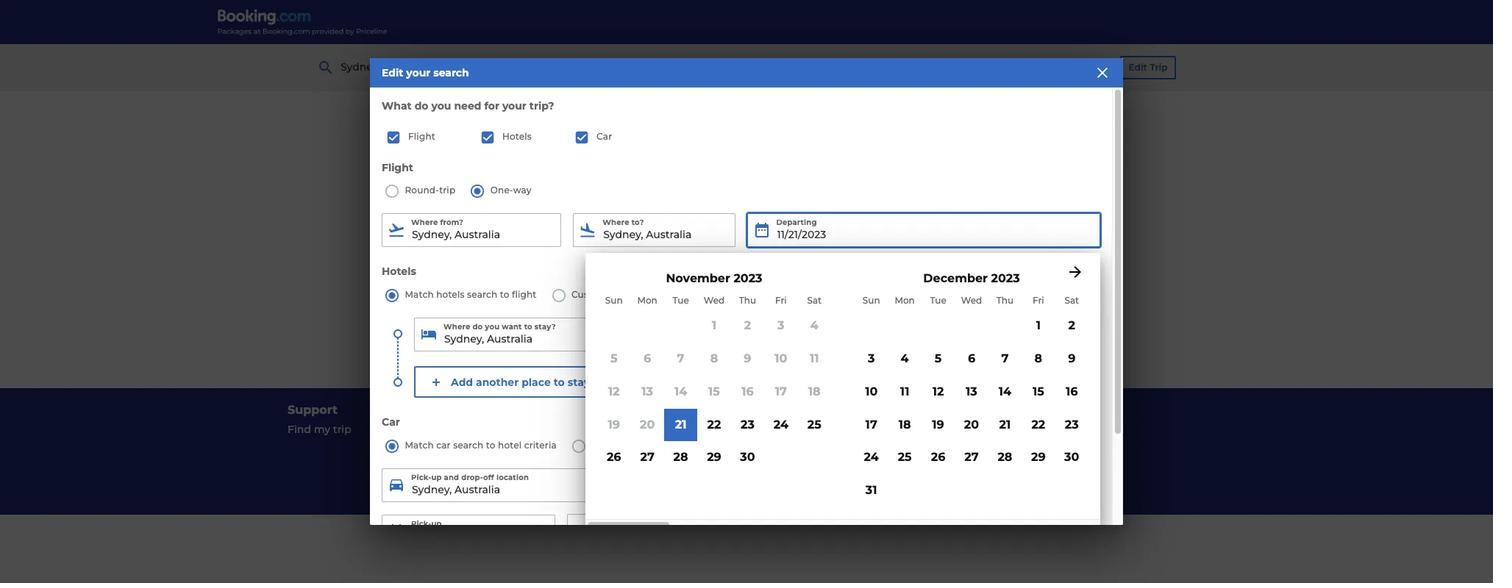 Task type: describe. For each thing, give the bounding box(es) containing it.
to inside we're sorry but we were unable to complete your search. tip: check your location and dates. then, try your search again.
[[776, 237, 792, 255]]

2 left rooms,
[[892, 60, 898, 74]]

7 button for december 2023
[[989, 343, 1022, 376]]

25 button for november 2023
[[798, 409, 832, 442]]

| for tue, nov 21 – tue, nov 28
[[585, 60, 589, 74]]

0 horizontal spatial car
[[382, 416, 400, 429]]

9 button for november 2023
[[731, 343, 765, 376]]

support
[[288, 403, 338, 417]]

find
[[288, 423, 311, 436]]

22 for december 2023
[[1032, 418, 1046, 432]]

car for match
[[437, 440, 451, 451]]

flight
[[512, 289, 537, 300]]

3 for november 2023
[[778, 319, 785, 333]]

29 button for december 2023
[[1022, 442, 1056, 475]]

8 for december 2023
[[1035, 352, 1043, 366]]

complete
[[796, 237, 869, 255]]

6 for december
[[968, 352, 976, 366]]

do not sell my personal information
[[759, 463, 946, 476]]

search for match hotels search to flight
[[467, 289, 498, 300]]

1 button for november 2023
[[698, 310, 731, 343]]

19 for december 2023
[[933, 418, 945, 432]]

25 for december 2023
[[898, 451, 912, 465]]

find my trip link
[[288, 420, 735, 440]]

criteria
[[524, 440, 557, 451]]

do
[[759, 463, 774, 476]]

wed for november
[[704, 295, 725, 306]]

search.
[[912, 237, 967, 255]]

your up again.
[[873, 237, 908, 255]]

8 button for december 2023
[[1022, 343, 1056, 376]]

match car search to hotel criteria
[[405, 440, 557, 451]]

15 button for december 2023
[[1022, 376, 1056, 409]]

19 button for december 2023
[[922, 409, 955, 442]]

2 horizontal spatial 4
[[942, 60, 949, 74]]

customize car search
[[592, 440, 690, 451]]

7 for december 2023
[[1002, 352, 1009, 366]]

none field where do you want to stay?
[[414, 318, 752, 352]]

we're
[[527, 237, 571, 255]]

your up do at the left top of page
[[406, 66, 431, 80]]

check
[[604, 259, 637, 272]]

Where from? text field
[[382, 214, 562, 248]]

you
[[432, 100, 451, 113]]

edit your search
[[382, 66, 469, 80]]

car for customize
[[643, 440, 658, 451]]

Pick-up and drop-off location text field
[[382, 469, 1101, 502]]

20 button for november
[[631, 409, 664, 442]]

were
[[676, 237, 715, 255]]

15 for november 2023
[[709, 385, 720, 399]]

what do you need for your trip?
[[382, 100, 554, 113]]

29 button for november 2023
[[698, 442, 731, 475]]

18 for november 2023
[[809, 385, 821, 399]]

personal
[[836, 463, 882, 476]]

edit for edit trip
[[1129, 62, 1148, 73]]

20 for november
[[640, 418, 655, 432]]

17 for november 2023
[[775, 385, 787, 399]]

23 button for november 2023
[[731, 409, 765, 442]]

17 for december 2023
[[866, 418, 878, 432]]

0 vertical spatial hotels
[[503, 131, 532, 142]]

your down complete
[[816, 259, 839, 272]]

information
[[884, 463, 946, 476]]

24 for november 2023
[[774, 418, 789, 432]]

9 for december 2023
[[1069, 352, 1076, 366]]

conditions
[[816, 423, 873, 436]]

trip
[[1150, 62, 1168, 73]]

3 button for november 2023
[[765, 310, 798, 343]]

1 horizontal spatial 28
[[739, 60, 752, 74]]

trip inside "support find my trip"
[[333, 423, 352, 436]]

2 nov from the left
[[716, 60, 737, 74]]

december
[[924, 272, 988, 286]]

but
[[618, 237, 645, 255]]

thu for december 2023
[[997, 295, 1014, 306]]

support find my trip
[[288, 403, 352, 436]]

again.
[[879, 259, 911, 272]]

november 2023
[[666, 272, 763, 286]]

27 for november
[[641, 451, 655, 465]]

dates.
[[734, 259, 765, 272]]

thu for november 2023
[[739, 295, 757, 306]]

1 for november 2023
[[712, 319, 717, 333]]

13 button for december
[[955, 376, 989, 409]]

show january 2024 image
[[1067, 264, 1085, 281]]

25 button for december 2023
[[889, 442, 922, 475]]

search inside we're sorry but we were unable to complete your search. tip: check your location and dates. then, try your search again.
[[842, 259, 877, 272]]

27 for december
[[965, 451, 979, 465]]

fri for november 2023
[[776, 295, 787, 306]]

28 button for november 2023
[[664, 442, 698, 475]]

your right the for
[[503, 100, 527, 113]]

round-trip
[[403, 185, 456, 196]]

customize for hotels
[[572, 289, 621, 300]]

legal
[[759, 403, 792, 417]]

24 button for november 2023
[[765, 409, 798, 442]]

Where do you want to stay? text field
[[414, 318, 752, 352]]

december 2023
[[924, 272, 1020, 286]]

do
[[415, 100, 429, 113]]

1 vertical spatial flight
[[382, 161, 414, 174]]

your down the we on the top left
[[640, 259, 663, 272]]

14 for november 2023
[[675, 385, 687, 399]]

terms
[[759, 423, 791, 436]]

2 down november 2023
[[744, 319, 751, 333]]

31
[[866, 484, 878, 498]]

tue, nov 21 – tue, nov 28
[[624, 60, 752, 74]]

5 for december 2023
[[935, 352, 942, 366]]

sat for november 2023
[[808, 295, 822, 306]]

1 horizontal spatial car
[[597, 131, 612, 142]]

trip?
[[530, 100, 554, 113]]

what
[[382, 100, 412, 113]]

to for hotels
[[500, 289, 510, 300]]

one-way
[[488, 185, 532, 196]]

terms and conditions link
[[759, 420, 1206, 440]]

22 button for december 2023
[[1022, 409, 1056, 442]]

28 for december
[[998, 451, 1013, 465]]

my inside "support find my trip"
[[314, 423, 330, 436]]

unable
[[719, 237, 772, 255]]

search for edit your search
[[434, 66, 469, 80]]

adults,
[[952, 60, 988, 74]]

11 for november 2023
[[810, 352, 819, 366]]

try
[[799, 259, 813, 272]]

23 button for december 2023
[[1056, 409, 1089, 442]]

1 vertical spatial hotels
[[382, 265, 416, 279]]

one-
[[491, 185, 513, 196]]

not
[[777, 463, 794, 476]]

november
[[666, 272, 731, 286]]

round-
[[405, 185, 439, 196]]

13 for november
[[642, 385, 653, 399]]

sorry
[[575, 237, 614, 255]]

rooms,
[[900, 60, 939, 74]]

21 button for november 2023
[[664, 409, 698, 442]]

we're sorry but we were unable to complete your search. tip: check your location and dates. then, try your search again.
[[527, 237, 967, 272]]

7 for november 2023
[[677, 352, 685, 366]]

Check-in - Check-out field
[[763, 318, 1101, 352]]

11 button for november 2023
[[798, 343, 832, 376]]

26 for november 2023
[[607, 451, 621, 465]]

0 vertical spatial flight
[[408, 131, 436, 142]]

23 for december 2023
[[1065, 418, 1079, 432]]

12 button for december 2023
[[922, 376, 955, 409]]

mon for december
[[895, 295, 915, 306]]

for
[[485, 100, 500, 113]]

2 right the adults, on the right of the page
[[991, 60, 997, 74]]

and inside we're sorry but we were unable to complete your search. tip: check your location and dates. then, try your search again.
[[711, 259, 731, 272]]

9 button for december 2023
[[1056, 343, 1089, 376]]

way
[[513, 185, 532, 196]]



Task type: locate. For each thing, give the bounding box(es) containing it.
1 21 button from the left
[[664, 409, 698, 442]]

22 up do not sell my personal information link
[[1032, 418, 1046, 432]]

28 up the pick-up and drop-off location text box at bottom
[[674, 451, 688, 465]]

1 14 button from the left
[[664, 376, 698, 409]]

1 15 button from the left
[[698, 376, 731, 409]]

trip up where from? field
[[439, 185, 456, 196]]

search for match car search to hotel criteria
[[453, 440, 484, 451]]

0 horizontal spatial thu
[[739, 295, 757, 306]]

28 button for december 2023
[[989, 442, 1022, 475]]

1 horizontal spatial 5 button
[[922, 343, 955, 376]]

1 horizontal spatial 1
[[1037, 319, 1041, 333]]

10 button for december 2023
[[855, 376, 889, 409]]

1 26 from the left
[[607, 451, 621, 465]]

1 horizontal spatial 22 button
[[1022, 409, 1056, 442]]

1 horizontal spatial 28 button
[[989, 442, 1022, 475]]

1 horizontal spatial 1 button
[[1022, 310, 1056, 343]]

wed down december 2023
[[962, 295, 983, 306]]

mon down the we on the top left
[[638, 295, 658, 306]]

15 for december 2023
[[1033, 385, 1045, 399]]

17 button
[[765, 376, 798, 409], [855, 409, 889, 442]]

13 up customize car search
[[642, 385, 653, 399]]

1 horizontal spatial 15
[[1033, 385, 1045, 399]]

4 for december 2023
[[901, 352, 909, 366]]

edit inside button
[[1129, 62, 1148, 73]]

22 button left terms
[[698, 409, 731, 442]]

0 horizontal spatial 14
[[675, 385, 687, 399]]

1 mon from the left
[[638, 295, 658, 306]]

1 19 from the left
[[608, 418, 620, 432]]

1 horizontal spatial tue,
[[692, 60, 713, 74]]

sun for november
[[606, 295, 623, 306]]

0 horizontal spatial 25 button
[[798, 409, 832, 442]]

0 horizontal spatial 30
[[740, 451, 755, 465]]

1 horizontal spatial 12
[[933, 385, 944, 399]]

2 7 from the left
[[1002, 352, 1009, 366]]

18
[[809, 385, 821, 399], [899, 418, 911, 432]]

16 for november 2023
[[742, 385, 754, 399]]

3 button for december 2023
[[855, 343, 889, 376]]

2023
[[734, 272, 763, 286], [992, 272, 1020, 286]]

customize
[[572, 289, 621, 300], [592, 440, 641, 451]]

children
[[1000, 60, 1044, 74]]

edit trip button
[[1121, 56, 1177, 79]]

1 9 from the left
[[744, 352, 752, 366]]

2 15 from the left
[[1033, 385, 1045, 399]]

1 19 button from the left
[[598, 409, 631, 442]]

20 up do not sell my personal information link
[[965, 418, 980, 432]]

2 2023 from the left
[[992, 272, 1020, 286]]

2 1 button from the left
[[1022, 310, 1056, 343]]

20 up customize car search
[[640, 418, 655, 432]]

2023 for november 2023
[[734, 272, 763, 286]]

8 button for november 2023
[[698, 343, 731, 376]]

car
[[437, 440, 451, 451], [643, 440, 658, 451]]

1 13 button from the left
[[631, 376, 664, 409]]

australia
[[383, 60, 429, 74]]

tue down december on the right of page
[[930, 295, 947, 306]]

1 car from the left
[[437, 440, 451, 451]]

1 vertical spatial my
[[817, 463, 834, 476]]

17 button for december 2023
[[855, 409, 889, 442]]

1 horizontal spatial 10
[[866, 385, 878, 399]]

Departing field
[[747, 214, 1101, 248]]

2 fri from the left
[[1033, 295, 1045, 306]]

19
[[608, 418, 620, 432], [933, 418, 945, 432]]

9
[[744, 352, 752, 366], [1069, 352, 1076, 366]]

and right terms
[[793, 423, 814, 436]]

fri for december 2023
[[1033, 295, 1045, 306]]

1 horizontal spatial 20 button
[[955, 409, 989, 442]]

2 27 from the left
[[965, 451, 979, 465]]

29 down the terms and conditions link
[[1032, 451, 1046, 465]]

2 match from the top
[[405, 440, 434, 451]]

2 19 from the left
[[933, 418, 945, 432]]

0 horizontal spatial 24 button
[[765, 409, 798, 442]]

6 button for november
[[631, 343, 664, 376]]

1
[[712, 319, 717, 333], [1037, 319, 1041, 333]]

1 hotels from the left
[[437, 289, 465, 300]]

application containing november
[[586, 214, 1494, 567]]

1 2023 from the left
[[734, 272, 763, 286]]

1 horizontal spatial |
[[853, 60, 856, 74]]

10 up legal
[[775, 352, 788, 366]]

12
[[608, 385, 620, 399], [933, 385, 944, 399]]

1 horizontal spatial 16
[[1066, 385, 1078, 399]]

18 button
[[798, 376, 832, 409], [889, 409, 922, 442]]

11 button down the check-in - check-out field
[[889, 376, 922, 409]]

2 13 button from the left
[[955, 376, 989, 409]]

12 up customize car search
[[608, 385, 620, 399]]

hotels down check on the top
[[623, 289, 651, 300]]

edit left trip
[[1129, 62, 1148, 73]]

hotels for customize
[[623, 289, 651, 300]]

2 wed from the left
[[962, 295, 983, 306]]

2 9 button from the left
[[1056, 343, 1089, 376]]

2 23 from the left
[[1065, 418, 1079, 432]]

13 button for november
[[631, 376, 664, 409]]

sat
[[808, 295, 822, 306], [1065, 295, 1080, 306]]

18 button up information in the bottom right of the page
[[889, 409, 922, 442]]

1 12 from the left
[[608, 385, 620, 399]]

1 for december 2023
[[1037, 319, 1041, 333]]

hotels for match
[[437, 289, 465, 300]]

1 horizontal spatial 26
[[931, 451, 946, 465]]

16 button for november 2023
[[731, 376, 765, 409]]

25 button right personal
[[889, 442, 922, 475]]

6 button down 'customize hotels search'
[[631, 343, 664, 376]]

2 12 button from the left
[[922, 376, 955, 409]]

none field where to?
[[573, 214, 736, 248]]

0 horizontal spatial 21 button
[[664, 409, 698, 442]]

to
[[776, 237, 792, 255], [500, 289, 510, 300], [486, 440, 496, 451]]

14 button for november 2023
[[664, 376, 698, 409]]

1 7 button from the left
[[664, 343, 698, 376]]

0 horizontal spatial 9
[[744, 352, 752, 366]]

we
[[649, 237, 672, 255]]

14 button up customize car search
[[664, 376, 698, 409]]

9 for november 2023
[[744, 352, 752, 366]]

14 up customize car search
[[675, 385, 687, 399]]

26 for december 2023
[[931, 451, 946, 465]]

tue
[[673, 295, 689, 306], [930, 295, 947, 306]]

search
[[434, 66, 469, 80], [842, 259, 877, 272], [467, 289, 498, 300], [654, 289, 684, 300], [453, 440, 484, 451], [660, 440, 690, 451]]

0 horizontal spatial 14 button
[[664, 376, 698, 409]]

2 6 from the left
[[968, 352, 976, 366]]

1 20 button from the left
[[631, 409, 664, 442]]

0 horizontal spatial 19 button
[[598, 409, 631, 442]]

1 22 from the left
[[708, 418, 721, 432]]

1 14 from the left
[[675, 385, 687, 399]]

10
[[775, 352, 788, 366], [866, 385, 878, 399]]

0 horizontal spatial 16
[[742, 385, 754, 399]]

1 26 button from the left
[[598, 442, 631, 475]]

7 button for november 2023
[[664, 343, 698, 376]]

1 horizontal spatial 19
[[933, 418, 945, 432]]

customize hotels search
[[572, 289, 684, 300]]

2 19 button from the left
[[922, 409, 955, 442]]

2 button for november 2023
[[731, 310, 765, 343]]

1 button for december 2023
[[1022, 310, 1056, 343]]

2 14 from the left
[[999, 385, 1012, 399]]

20 button for december
[[955, 409, 989, 442]]

sat down try
[[808, 295, 822, 306]]

6 button for december
[[955, 343, 989, 376]]

|
[[585, 60, 589, 74], [853, 60, 856, 74]]

22 left terms
[[708, 418, 721, 432]]

2 29 from the left
[[1032, 451, 1046, 465]]

1 thu from the left
[[739, 295, 757, 306]]

and left dates.
[[711, 259, 731, 272]]

1 vertical spatial 4
[[811, 319, 819, 333]]

1 30 button from the left
[[731, 442, 765, 475]]

26
[[607, 451, 621, 465], [931, 451, 946, 465]]

tue, left –
[[624, 60, 645, 74]]

22 button
[[698, 409, 731, 442], [1022, 409, 1056, 442]]

2 21 button from the left
[[989, 409, 1022, 442]]

mon for november
[[638, 295, 658, 306]]

0 horizontal spatial 9 button
[[731, 343, 765, 376]]

1 fri from the left
[[776, 295, 787, 306]]

1 horizontal spatial tue
[[930, 295, 947, 306]]

29 for december 2023
[[1032, 451, 1046, 465]]

2 sat from the left
[[1065, 295, 1080, 306]]

1 6 from the left
[[644, 352, 651, 366]]

15
[[709, 385, 720, 399], [1033, 385, 1045, 399]]

2 vertical spatial 4
[[901, 352, 909, 366]]

1 vertical spatial 11
[[901, 385, 910, 399]]

legal terms and conditions
[[759, 403, 873, 436]]

12 button up the terms and conditions link
[[922, 376, 955, 409]]

3 button
[[765, 310, 798, 343], [855, 343, 889, 376]]

14 for december 2023
[[999, 385, 1012, 399]]

thu down december 2023
[[997, 295, 1014, 306]]

1 9 button from the left
[[731, 343, 765, 376]]

1 horizontal spatial 24 button
[[855, 442, 889, 475]]

11 button up legal terms and conditions
[[798, 343, 832, 376]]

0 horizontal spatial sun
[[606, 295, 623, 306]]

wed down november 2023
[[704, 295, 725, 306]]

14 up the terms and conditions link
[[999, 385, 1012, 399]]

1 horizontal spatial trip
[[439, 185, 456, 196]]

| for 2 rooms, 4 adults, 2 children
[[853, 60, 856, 74]]

7
[[677, 352, 685, 366], [1002, 352, 1009, 366]]

match
[[405, 289, 434, 300], [405, 440, 434, 451]]

0 horizontal spatial 19
[[608, 418, 620, 432]]

1 horizontal spatial 18
[[899, 418, 911, 432]]

1 vertical spatial 24
[[864, 451, 879, 465]]

1 7 from the left
[[677, 352, 685, 366]]

2 12 from the left
[[933, 385, 944, 399]]

1 vertical spatial trip
[[333, 423, 352, 436]]

1 vertical spatial to
[[500, 289, 510, 300]]

2 button down november 2023
[[731, 310, 765, 343]]

2 5 button from the left
[[922, 343, 955, 376]]

mon down again.
[[895, 295, 915, 306]]

1 horizontal spatial 3
[[868, 352, 875, 366]]

0 horizontal spatial |
[[585, 60, 589, 74]]

nov right –
[[716, 60, 737, 74]]

28 right –
[[739, 60, 752, 74]]

27 button for november
[[631, 442, 664, 475]]

29
[[707, 451, 722, 465], [1032, 451, 1046, 465]]

1 20 from the left
[[640, 418, 655, 432]]

2 6 button from the left
[[955, 343, 989, 376]]

24 button up 31
[[855, 442, 889, 475]]

tue down "november" on the left of the page
[[673, 295, 689, 306]]

1 wed from the left
[[704, 295, 725, 306]]

19 up information in the bottom right of the page
[[933, 418, 945, 432]]

none field where from?
[[382, 214, 562, 248]]

and inside legal terms and conditions
[[793, 423, 814, 436]]

13 for december
[[966, 385, 978, 399]]

2 9 from the left
[[1069, 352, 1076, 366]]

21 up customize car search
[[675, 418, 687, 432]]

nov
[[648, 60, 669, 74], [716, 60, 737, 74]]

1 5 from the left
[[611, 352, 618, 366]]

5 button for november
[[598, 343, 631, 376]]

11 for december 2023
[[901, 385, 910, 399]]

13 up the terms and conditions link
[[966, 385, 978, 399]]

13 button up customize car search
[[631, 376, 664, 409]]

2 26 from the left
[[931, 451, 946, 465]]

0 vertical spatial 24
[[774, 418, 789, 432]]

2 30 button from the left
[[1056, 442, 1089, 475]]

4
[[942, 60, 949, 74], [811, 319, 819, 333], [901, 352, 909, 366]]

21 button
[[664, 409, 698, 442], [989, 409, 1022, 442]]

1 horizontal spatial 24
[[864, 451, 879, 465]]

1 vertical spatial car
[[382, 416, 400, 429]]

1 29 button from the left
[[698, 442, 731, 475]]

26 button for december 2023
[[922, 442, 955, 475]]

1 16 button from the left
[[731, 376, 765, 409]]

1 13 from the left
[[642, 385, 653, 399]]

17 up legal
[[775, 385, 787, 399]]

16 button for december 2023
[[1056, 376, 1089, 409]]

0 horizontal spatial 27 button
[[631, 442, 664, 475]]

1 vertical spatial 3
[[868, 352, 875, 366]]

0 vertical spatial 3
[[778, 319, 785, 333]]

10 button up legal
[[765, 343, 798, 376]]

17 button for november 2023
[[765, 376, 798, 409]]

1 horizontal spatial fri
[[1033, 295, 1045, 306]]

1 horizontal spatial and
[[793, 423, 814, 436]]

hotel
[[498, 440, 522, 451]]

2 16 from the left
[[1066, 385, 1078, 399]]

0 horizontal spatial sat
[[808, 295, 822, 306]]

to left 'flight'
[[500, 289, 510, 300]]

29 button left do
[[698, 442, 731, 475]]

29 button down the terms and conditions link
[[1022, 442, 1056, 475]]

1 27 from the left
[[641, 451, 655, 465]]

15 button left legal
[[698, 376, 731, 409]]

23 for november 2023
[[741, 418, 755, 432]]

Where to? text field
[[573, 214, 736, 248]]

sat for december 2023
[[1065, 295, 1080, 306]]

4 button for november 2023
[[798, 310, 832, 343]]

11
[[810, 352, 819, 366], [901, 385, 910, 399]]

2 8 button from the left
[[1022, 343, 1056, 376]]

0 horizontal spatial 26
[[607, 451, 621, 465]]

tip:
[[583, 259, 601, 272]]

1 horizontal spatial 16 button
[[1056, 376, 1089, 409]]

0 vertical spatial and
[[711, 259, 731, 272]]

1 1 from the left
[[712, 319, 717, 333]]

sydney,
[[341, 60, 381, 74]]

need
[[454, 100, 482, 113]]

1 nov from the left
[[648, 60, 669, 74]]

2 car from the left
[[643, 440, 658, 451]]

7 button
[[664, 343, 698, 376], [989, 343, 1022, 376]]

1 horizontal spatial sat
[[1065, 295, 1080, 306]]

15 button up the terms and conditions link
[[1022, 376, 1056, 409]]

0 horizontal spatial 25
[[808, 418, 822, 432]]

27
[[641, 451, 655, 465], [965, 451, 979, 465]]

Drop-off field
[[687, 515, 855, 549]]

then,
[[767, 259, 796, 272]]

1 6 button from the left
[[631, 343, 664, 376]]

21 left –
[[671, 60, 681, 74]]

sun for december
[[863, 295, 881, 306]]

2 horizontal spatial to
[[776, 237, 792, 255]]

mon
[[638, 295, 658, 306], [895, 295, 915, 306]]

2 29 button from the left
[[1022, 442, 1056, 475]]

booking.com packages image
[[217, 9, 389, 35]]

1 tue, from the left
[[624, 60, 645, 74]]

–
[[684, 60, 689, 74]]

sun down check on the top
[[606, 295, 623, 306]]

1 8 button from the left
[[698, 343, 731, 376]]

2 thu from the left
[[997, 295, 1014, 306]]

5 button
[[598, 343, 631, 376], [922, 343, 955, 376]]

26 button for november 2023
[[598, 442, 631, 475]]

0 horizontal spatial 7 button
[[664, 343, 698, 376]]

22 button for november 2023
[[698, 409, 731, 442]]

30 for november 2023
[[740, 451, 755, 465]]

1 horizontal spatial 19 button
[[922, 409, 955, 442]]

1 27 button from the left
[[631, 442, 664, 475]]

2 mon from the left
[[895, 295, 915, 306]]

16 for december 2023
[[1066, 385, 1078, 399]]

2 13 from the left
[[966, 385, 978, 399]]

edit right "sydney,"
[[382, 66, 404, 80]]

2 tue from the left
[[930, 295, 947, 306]]

2 2 button from the left
[[1056, 310, 1089, 343]]

2 27 button from the left
[[955, 442, 989, 475]]

30 button for december 2023
[[1056, 442, 1089, 475]]

1 horizontal spatial 9
[[1069, 352, 1076, 366]]

24 button up not
[[765, 409, 798, 442]]

1 horizontal spatial 21 button
[[989, 409, 1022, 442]]

8 for november 2023
[[711, 352, 718, 366]]

30
[[740, 451, 755, 465], [1065, 451, 1080, 465]]

2 button down show january 2024 image at the top of page
[[1056, 310, 1089, 343]]

1 12 button from the left
[[598, 376, 631, 409]]

1 8 from the left
[[711, 352, 718, 366]]

12 button up customize car search
[[598, 376, 631, 409]]

sun
[[606, 295, 623, 306], [863, 295, 881, 306]]

sydney, australia
[[341, 60, 429, 74]]

match hotels search to flight
[[405, 289, 537, 300]]

0 vertical spatial trip
[[439, 185, 456, 196]]

nov left –
[[648, 60, 669, 74]]

24 up 31
[[864, 451, 879, 465]]

22 button up do not sell my personal information link
[[1022, 409, 1056, 442]]

21 up do not sell my personal information link
[[1000, 418, 1011, 432]]

2 down show january 2024 image at the top of page
[[1069, 319, 1076, 333]]

19 up customize car search
[[608, 418, 620, 432]]

21
[[671, 60, 681, 74], [675, 418, 687, 432], [1000, 418, 1011, 432]]

6 button
[[631, 343, 664, 376], [955, 343, 989, 376]]

1 horizontal spatial edit
[[1129, 62, 1148, 73]]

26 button
[[598, 442, 631, 475], [922, 442, 955, 475]]

1 sun from the left
[[606, 295, 623, 306]]

2 30 from the left
[[1065, 451, 1080, 465]]

none field the pick-up and drop-off location
[[382, 469, 1101, 502]]

2023 for december 2023
[[992, 272, 1020, 286]]

2 20 from the left
[[965, 418, 980, 432]]

21 for december
[[1000, 418, 1011, 432]]

5 for november 2023
[[611, 352, 618, 366]]

2 1 from the left
[[1037, 319, 1041, 333]]

2
[[892, 60, 898, 74], [991, 60, 997, 74], [744, 319, 751, 333], [1069, 319, 1076, 333]]

0 vertical spatial customize
[[572, 289, 621, 300]]

car
[[597, 131, 612, 142], [382, 416, 400, 429]]

1 vertical spatial 18
[[899, 418, 911, 432]]

0 vertical spatial match
[[405, 289, 434, 300]]

19 button for november 2023
[[598, 409, 631, 442]]

4 button
[[798, 310, 832, 343], [889, 343, 922, 376]]

my right sell
[[817, 463, 834, 476]]

18 for december 2023
[[899, 418, 911, 432]]

23
[[741, 418, 755, 432], [1065, 418, 1079, 432]]

tue for december 2023
[[930, 295, 947, 306]]

0 horizontal spatial 8 button
[[698, 343, 731, 376]]

4 for november 2023
[[811, 319, 819, 333]]

flight down do at the left top of page
[[408, 131, 436, 142]]

2 button for december 2023
[[1056, 310, 1089, 343]]

14 button up the terms and conditions link
[[989, 376, 1022, 409]]

5 button for december
[[922, 343, 955, 376]]

tue, right –
[[692, 60, 713, 74]]

hotels
[[503, 131, 532, 142], [382, 265, 416, 279]]

6 down 'customize hotels search'
[[644, 352, 651, 366]]

location
[[666, 259, 708, 272]]

0 horizontal spatial 7
[[677, 352, 685, 366]]

1 horizontal spatial 23 button
[[1056, 409, 1089, 442]]

hotels down where from? text field
[[437, 289, 465, 300]]

1 horizontal spatial 22
[[1032, 418, 1046, 432]]

11 button
[[798, 343, 832, 376], [889, 376, 922, 409]]

sun down again.
[[863, 295, 881, 306]]

17 up personal
[[866, 418, 878, 432]]

4 button for december 2023
[[889, 343, 922, 376]]

1 horizontal spatial thu
[[997, 295, 1014, 306]]

match for hotels
[[405, 289, 434, 300]]

application
[[586, 214, 1494, 567]]

2023 down unable
[[734, 272, 763, 286]]

6 up the terms and conditions link
[[968, 352, 976, 366]]

17
[[775, 385, 787, 399], [866, 418, 878, 432]]

2 22 button from the left
[[1022, 409, 1056, 442]]

0 horizontal spatial 12
[[608, 385, 620, 399]]

edit for edit your search
[[382, 66, 404, 80]]

30 button
[[731, 442, 765, 475], [1056, 442, 1089, 475]]

2 hotels from the left
[[623, 289, 651, 300]]

2 16 button from the left
[[1056, 376, 1089, 409]]

31 button
[[855, 475, 889, 508]]

None field
[[382, 214, 562, 248], [573, 214, 736, 248], [414, 318, 752, 352], [382, 469, 1101, 502]]

2 rooms, 4 adults, 2 children
[[892, 60, 1044, 74]]

1 29 from the left
[[707, 451, 722, 465]]

sat down show january 2024 image at the top of page
[[1065, 295, 1080, 306]]

1 30 from the left
[[740, 451, 755, 465]]

3
[[778, 319, 785, 333], [868, 352, 875, 366]]

1 horizontal spatial my
[[817, 463, 834, 476]]

10 for december 2023
[[866, 385, 878, 399]]

0 horizontal spatial 23
[[741, 418, 755, 432]]

2 28 button from the left
[[989, 442, 1022, 475]]

0 vertical spatial 18
[[809, 385, 821, 399]]

2 15 button from the left
[[1022, 376, 1056, 409]]

1 16 from the left
[[742, 385, 754, 399]]

6 button up the terms and conditions link
[[955, 343, 989, 376]]

18 button right legal
[[798, 376, 832, 409]]

20 button
[[631, 409, 664, 442], [955, 409, 989, 442]]

0 horizontal spatial 4 button
[[798, 310, 832, 343]]

1 horizontal spatial 17 button
[[855, 409, 889, 442]]

16 button
[[731, 376, 765, 409], [1056, 376, 1089, 409]]

1 horizontal spatial 20
[[965, 418, 980, 432]]

0 horizontal spatial 2023
[[734, 272, 763, 286]]

29 button
[[698, 442, 731, 475], [1022, 442, 1056, 475]]

2 20 button from the left
[[955, 409, 989, 442]]

23 button
[[731, 409, 765, 442], [1056, 409, 1089, 442]]

30 for december 2023
[[1065, 451, 1080, 465]]

29 up the pick-up and drop-off location field
[[707, 451, 722, 465]]

2 26 button from the left
[[922, 442, 955, 475]]

12 down the check-in - check-out field
[[933, 385, 944, 399]]

thu down dates.
[[739, 295, 757, 306]]

13
[[642, 385, 653, 399], [966, 385, 978, 399]]

29 for november 2023
[[707, 451, 722, 465]]

1 vertical spatial 25
[[898, 451, 912, 465]]

flight
[[408, 131, 436, 142], [382, 161, 414, 174]]

to up then,
[[776, 237, 792, 255]]

0 horizontal spatial 20 button
[[631, 409, 664, 442]]

17 button up personal
[[855, 409, 889, 442]]

0 horizontal spatial car
[[437, 440, 451, 451]]

to for car
[[486, 440, 496, 451]]

2 5 from the left
[[935, 352, 942, 366]]

0 vertical spatial 4
[[942, 60, 949, 74]]

18 button for december 2023
[[889, 409, 922, 442]]

0 horizontal spatial mon
[[638, 295, 658, 306]]

25 button
[[798, 409, 832, 442], [889, 442, 922, 475]]

edit trip
[[1129, 62, 1168, 73]]

11 down the check-in - check-out field
[[901, 385, 910, 399]]

0 horizontal spatial hotels
[[437, 289, 465, 300]]

24 down legal
[[774, 418, 789, 432]]

0 horizontal spatial 17 button
[[765, 376, 798, 409]]

13 button up the terms and conditions link
[[955, 376, 989, 409]]

25 right terms
[[808, 418, 822, 432]]

2 14 button from the left
[[989, 376, 1022, 409]]

0 horizontal spatial 1 button
[[698, 310, 731, 343]]

20
[[640, 418, 655, 432], [965, 418, 980, 432]]

1 horizontal spatial 9 button
[[1056, 343, 1089, 376]]

0 horizontal spatial 10 button
[[765, 343, 798, 376]]

flight up round-
[[382, 161, 414, 174]]

28 down the terms and conditions link
[[998, 451, 1013, 465]]

2023 right december on the right of page
[[992, 272, 1020, 286]]

2 tue, from the left
[[692, 60, 713, 74]]

10 button up conditions
[[855, 376, 889, 409]]

match for car
[[405, 440, 434, 451]]

1 23 from the left
[[741, 418, 755, 432]]

0 horizontal spatial 16 button
[[731, 376, 765, 409]]

22
[[708, 418, 721, 432], [1032, 418, 1046, 432]]

1 2 button from the left
[[731, 310, 765, 343]]

25
[[808, 418, 822, 432], [898, 451, 912, 465]]

14
[[675, 385, 687, 399], [999, 385, 1012, 399]]

Pick-up field
[[382, 515, 556, 549]]

0 horizontal spatial 27
[[641, 451, 655, 465]]

1 horizontal spatial 30
[[1065, 451, 1080, 465]]

my down support
[[314, 423, 330, 436]]

0 vertical spatial 11
[[810, 352, 819, 366]]

trip down support
[[333, 423, 352, 436]]

to left hotel
[[486, 440, 496, 451]]

18 up information in the bottom right of the page
[[899, 418, 911, 432]]

1 horizontal spatial 15 button
[[1022, 376, 1056, 409]]

do not sell my personal information link
[[759, 460, 1206, 480]]

0 horizontal spatial 1
[[712, 319, 717, 333]]

sell
[[797, 463, 814, 476]]

hotels
[[437, 289, 465, 300], [623, 289, 651, 300]]

1 horizontal spatial 23
[[1065, 418, 1079, 432]]

edit
[[1129, 62, 1148, 73], [382, 66, 404, 80]]

1 match from the top
[[405, 289, 434, 300]]

0 vertical spatial 10
[[775, 352, 788, 366]]

0 horizontal spatial 17
[[775, 385, 787, 399]]

25 button right terms
[[798, 409, 832, 442]]

22 for november 2023
[[708, 418, 721, 432]]

21 for november
[[675, 418, 687, 432]]

1 tue from the left
[[673, 295, 689, 306]]

2 7 button from the left
[[989, 343, 1022, 376]]

30 button for november 2023
[[731, 442, 765, 475]]

18 button for november 2023
[[798, 376, 832, 409]]

2 22 from the left
[[1032, 418, 1046, 432]]

0 horizontal spatial 22
[[708, 418, 721, 432]]

25 right personal
[[898, 451, 912, 465]]

customize for car
[[592, 440, 641, 451]]

1 | from the left
[[585, 60, 589, 74]]

1 28 button from the left
[[664, 442, 698, 475]]



Task type: vqa. For each thing, say whether or not it's contained in the screenshot.
first 21 Button from right
yes



